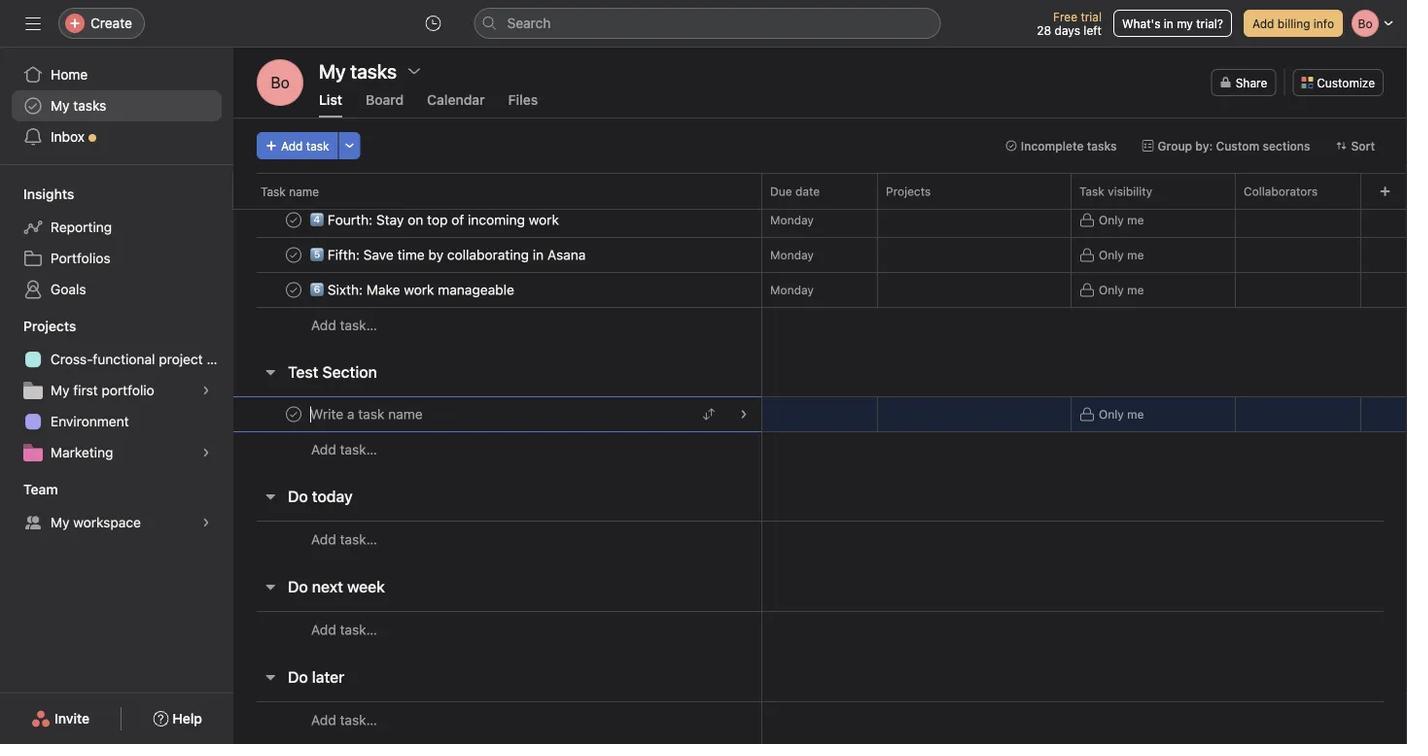 Task type: locate. For each thing, give the bounding box(es) containing it.
add task… button inside header test section tree grid
[[311, 440, 377, 461]]

placeholderusericon image left the sections
[[1250, 144, 1261, 156]]

only for linked projects for 6️⃣ sixth: make work manageable cell at the top right of the page
[[1099, 284, 1124, 297]]

placeholderusericon image
[[1250, 4, 1261, 16], [1250, 39, 1261, 51], [1250, 74, 1261, 86], [1250, 109, 1261, 121], [1250, 144, 1261, 156], [1250, 179, 1261, 191]]

1 my from the top
[[51, 98, 70, 114]]

tasks for my tasks
[[73, 98, 106, 114]]

projects up linked projects for 4️⃣ fourth: stay on top of incoming work cell
[[886, 185, 931, 198]]

do left today
[[288, 488, 308, 506]]

workspace
[[73, 515, 141, 531]]

global element
[[0, 48, 233, 164]]

completed image
[[282, 209, 305, 232], [282, 403, 305, 426]]

add task… row for collapse task list for this section icon
[[233, 612, 1407, 649]]

completed image
[[282, 244, 305, 267], [282, 279, 305, 302]]

do for do later
[[288, 669, 308, 687]]

completed checkbox down test
[[282, 403, 305, 426]]

1 horizontal spatial tasks
[[1087, 139, 1117, 153]]

my for my tasks
[[51, 98, 70, 114]]

1 horizontal spatial task
[[1080, 185, 1105, 198]]

4 add task… button from the top
[[311, 620, 377, 641]]

0 vertical spatial monday
[[770, 213, 814, 227]]

1 completed checkbox from the top
[[282, 279, 305, 302]]

do later button
[[288, 660, 345, 695]]

placeholderusericon image down custom
[[1250, 179, 1261, 191]]

only inside row
[[1099, 408, 1124, 422]]

task…
[[340, 318, 377, 334], [340, 442, 377, 458], [340, 532, 377, 548], [340, 622, 377, 638], [340, 713, 377, 729]]

cell inside header test section tree grid
[[233, 397, 762, 433]]

add task… for add task… button related to 3rd collapse task list for this section image from the top of the page add task… row
[[311, 713, 377, 729]]

completed image for the 6️⃣ sixth: make work manageable text field
[[282, 279, 305, 302]]

my inside teams element
[[51, 515, 70, 531]]

do for do next week
[[288, 578, 308, 597]]

completed checkbox for the 6️⃣ sixth: make work manageable text field
[[282, 279, 305, 302]]

2 completed checkbox from the top
[[282, 244, 305, 267]]

do right collapse task list for this section icon
[[288, 578, 308, 597]]

completed image inside cell
[[282, 403, 305, 426]]

add task… for add task… button inside header recently assigned tree grid
[[311, 318, 377, 334]]

task… down the week
[[340, 622, 377, 638]]

3 task… from the top
[[340, 532, 377, 548]]

by:
[[1196, 139, 1213, 153]]

4 row from the top
[[233, 272, 1407, 308]]

task… inside header test section tree grid
[[340, 442, 377, 458]]

row containing task name
[[233, 173, 1407, 209]]

1 vertical spatial completed checkbox
[[282, 244, 305, 267]]

my first portfolio link
[[12, 375, 222, 407]]

2 me from the top
[[1127, 248, 1144, 262]]

6️⃣ sixth: make work manageable cell
[[233, 272, 762, 308]]

1 vertical spatial my
[[51, 383, 70, 399]]

my tasks
[[319, 59, 397, 82]]

completed image for '5️⃣ fifth: save time by collaborating in asana' text box
[[282, 244, 305, 267]]

board
[[366, 92, 404, 108]]

completed image up test
[[282, 279, 305, 302]]

invite
[[55, 711, 90, 727]]

add down 'later'
[[311, 713, 336, 729]]

5 add task… button from the top
[[311, 710, 377, 732]]

Completed checkbox
[[282, 209, 305, 232], [282, 244, 305, 267]]

1 vertical spatial projects
[[23, 319, 76, 335]]

do left 'later'
[[288, 669, 308, 687]]

4️⃣ fourth: stay on top of incoming work cell
[[233, 202, 762, 238]]

completed checkbox inside 6️⃣ sixth: make work manageable 'cell'
[[282, 279, 305, 302]]

task inside task name column header
[[261, 185, 286, 198]]

placeholderusericon image up add billing info
[[1250, 4, 1261, 16]]

add
[[1253, 17, 1274, 30], [281, 139, 303, 153], [311, 318, 336, 334], [311, 442, 336, 458], [311, 532, 336, 548], [311, 622, 336, 638], [311, 713, 336, 729]]

1 only from the top
[[1099, 213, 1124, 227]]

4 me from the top
[[1127, 408, 1144, 422]]

2 completed checkbox from the top
[[282, 403, 305, 426]]

completed image for 4️⃣ fourth: stay on top of incoming work text box
[[282, 209, 305, 232]]

completed checkbox for 4️⃣ fourth: stay on top of incoming work text box
[[282, 209, 305, 232]]

share
[[1236, 76, 1267, 89]]

add task… button inside header recently assigned tree grid
[[311, 315, 377, 337]]

4 add task… row from the top
[[233, 612, 1407, 649]]

my inside projects element
[[51, 383, 70, 399]]

task… inside header recently assigned tree grid
[[340, 318, 377, 334]]

1 collapse task list for this section image from the top
[[263, 365, 278, 380]]

1 completed checkbox from the top
[[282, 209, 305, 232]]

add for 3rd collapse task list for this section image from the top of the page add task… row
[[311, 713, 336, 729]]

1 monday from the top
[[770, 213, 814, 227]]

0 horizontal spatial projects
[[23, 319, 76, 335]]

my up inbox
[[51, 98, 70, 114]]

add for second add task… row
[[311, 442, 336, 458]]

task left name
[[261, 185, 286, 198]]

3 my from the top
[[51, 515, 70, 531]]

2 only me from the top
[[1099, 248, 1144, 262]]

add up 'do today' "button"
[[311, 442, 336, 458]]

completed image down task name
[[282, 209, 305, 232]]

free trial 28 days left
[[1037, 10, 1102, 37]]

2 completed image from the top
[[282, 279, 305, 302]]

add task… button for 3rd collapse task list for this section image from the top of the page add task… row
[[311, 710, 377, 732]]

2 add task… from the top
[[311, 442, 377, 458]]

2 my from the top
[[51, 383, 70, 399]]

3 add task… row from the top
[[233, 521, 1407, 558]]

1 vertical spatial collapse task list for this section image
[[263, 489, 278, 505]]

1 vertical spatial completed image
[[282, 403, 305, 426]]

3 me from the top
[[1127, 284, 1144, 297]]

1 vertical spatial tasks
[[1087, 139, 1117, 153]]

info
[[1314, 17, 1334, 30]]

collapse task list for this section image left 'do today' "button"
[[263, 489, 278, 505]]

1 do from the top
[[288, 488, 308, 506]]

0 vertical spatial completed checkbox
[[282, 209, 305, 232]]

cell
[[233, 397, 762, 433]]

trial
[[1081, 10, 1102, 23]]

completed checkbox inside '5️⃣ fifth: save time by collaborating in asana' 'cell'
[[282, 244, 305, 267]]

2 monday from the top
[[770, 248, 814, 262]]

3 add task… button from the top
[[311, 530, 377, 551]]

add task… button down do next week
[[311, 620, 377, 641]]

left
[[1084, 23, 1102, 37]]

add task… button down 'later'
[[311, 710, 377, 732]]

group by: custom sections button
[[1134, 132, 1319, 159]]

portfolios
[[51, 250, 111, 266]]

2 only from the top
[[1099, 248, 1124, 262]]

search button
[[474, 8, 941, 39]]

customize button
[[1293, 69, 1384, 96]]

task… down add a task to this section icon
[[340, 713, 377, 729]]

2 add task… button from the top
[[311, 440, 377, 461]]

add inside header test section tree grid
[[311, 442, 336, 458]]

1 completed image from the top
[[282, 209, 305, 232]]

4 only from the top
[[1099, 408, 1124, 422]]

collapse task list for this section image
[[263, 365, 278, 380], [263, 489, 278, 505], [263, 670, 278, 686]]

Completed checkbox
[[282, 279, 305, 302], [282, 403, 305, 426]]

projects element
[[0, 309, 233, 473]]

0 vertical spatial completed checkbox
[[282, 279, 305, 302]]

5️⃣ fifth: save time by collaborating in asana cell
[[233, 237, 762, 273]]

add inside header recently assigned tree grid
[[311, 318, 336, 334]]

plan
[[207, 352, 233, 368]]

hide sidebar image
[[25, 16, 41, 31]]

create
[[90, 15, 132, 31]]

1 task… from the top
[[340, 318, 377, 334]]

1 horizontal spatial projects
[[886, 185, 931, 198]]

add task… button for first add task… row
[[311, 315, 377, 337]]

4 task… from the top
[[340, 622, 377, 638]]

add task… button up section
[[311, 315, 377, 337]]

2 collapse task list for this section image from the top
[[263, 489, 278, 505]]

0 vertical spatial completed image
[[282, 244, 305, 267]]

add left task
[[281, 139, 303, 153]]

6️⃣ Sixth: Make work manageable text field
[[306, 281, 520, 300]]

0 horizontal spatial tasks
[[73, 98, 106, 114]]

1 task from the left
[[261, 185, 286, 198]]

2 task… from the top
[[340, 442, 377, 458]]

placeholderusericon image down share
[[1250, 109, 1261, 121]]

3 row from the top
[[233, 237, 1407, 273]]

projects up cross-
[[23, 319, 76, 335]]

add task… button down the 'write a task name' text field
[[311, 440, 377, 461]]

2 vertical spatial collapse task list for this section image
[[263, 670, 278, 686]]

placeholderusericon image up share
[[1250, 39, 1261, 51]]

task… for collapse task list for this section icon
[[340, 622, 377, 638]]

my inside the global element
[[51, 98, 70, 114]]

add left billing
[[1253, 17, 1274, 30]]

insights element
[[0, 177, 233, 309]]

task for task visibility
[[1080, 185, 1105, 198]]

projects
[[886, 185, 931, 198], [23, 319, 76, 335]]

0 vertical spatial completed image
[[282, 209, 305, 232]]

completed image inside 6️⃣ sixth: make work manageable 'cell'
[[282, 279, 305, 302]]

environment link
[[12, 407, 222, 438]]

what's in my trial? button
[[1114, 10, 1232, 37]]

3 only from the top
[[1099, 284, 1124, 297]]

3 do from the top
[[288, 669, 308, 687]]

1 vertical spatial completed checkbox
[[282, 403, 305, 426]]

2 task from the left
[[1080, 185, 1105, 198]]

add task… inside header recently assigned tree grid
[[311, 318, 377, 334]]

incomplete tasks
[[1021, 139, 1117, 153]]

add task… button for add task… row corresponding to collapse task list for this section image for do today
[[311, 530, 377, 551]]

files link
[[508, 92, 538, 118]]

0 vertical spatial do
[[288, 488, 308, 506]]

environment
[[51, 414, 129, 430]]

tasks inside the global element
[[73, 98, 106, 114]]

collapse task list for this section image for do today
[[263, 489, 278, 505]]

add task… down today
[[311, 532, 377, 548]]

marketing link
[[12, 438, 222, 469]]

task
[[261, 185, 286, 198], [1080, 185, 1105, 198]]

1 completed image from the top
[[282, 244, 305, 267]]

1 vertical spatial do
[[288, 578, 308, 597]]

section
[[322, 363, 377, 382]]

tasks inside dropdown button
[[1087, 139, 1117, 153]]

search
[[507, 15, 551, 31]]

completed checkbox up test
[[282, 279, 305, 302]]

2 completed image from the top
[[282, 403, 305, 426]]

do inside "button"
[[288, 488, 308, 506]]

4 only me from the top
[[1099, 408, 1144, 422]]

projects inside row
[[886, 185, 931, 198]]

add down next
[[311, 622, 336, 638]]

tasks down home
[[73, 98, 106, 114]]

details image
[[738, 409, 750, 421]]

add task… down 'later'
[[311, 713, 377, 729]]

share button
[[1212, 69, 1276, 96]]

1 placeholderusericon image from the top
[[1250, 4, 1261, 16]]

collapse task list for this section image left do later
[[263, 670, 278, 686]]

1 only me from the top
[[1099, 213, 1144, 227]]

me for linked projects for 5️⃣ fifth: save time by collaborating in asana cell
[[1127, 248, 1144, 262]]

my for my first portfolio
[[51, 383, 70, 399]]

1 add task… from the top
[[311, 318, 377, 334]]

task… up section
[[340, 318, 377, 334]]

1 add task… button from the top
[[311, 315, 377, 337]]

add task… button down today
[[311, 530, 377, 551]]

task… for 3rd collapse task list for this section image from the top of the page
[[340, 713, 377, 729]]

add task… row for collapse task list for this section image for do today
[[233, 521, 1407, 558]]

1 me from the top
[[1127, 213, 1144, 227]]

monday for '5️⃣ fifth: save time by collaborating in asana' 'cell'
[[770, 248, 814, 262]]

teams element
[[0, 473, 233, 543]]

my left first
[[51, 383, 70, 399]]

task… up the week
[[340, 532, 377, 548]]

3 add task… from the top
[[311, 532, 377, 548]]

invite button
[[19, 702, 102, 737]]

0 vertical spatial projects
[[886, 185, 931, 198]]

completed image down test
[[282, 403, 305, 426]]

task for task name
[[261, 185, 286, 198]]

first
[[73, 383, 98, 399]]

add task
[[281, 139, 329, 153]]

test section
[[288, 363, 377, 382]]

3 collapse task list for this section image from the top
[[263, 670, 278, 686]]

5 add task… row from the top
[[233, 702, 1407, 739]]

1 vertical spatial monday
[[770, 248, 814, 262]]

me inside only me row
[[1127, 408, 1144, 422]]

task… down the 'write a task name' text field
[[340, 442, 377, 458]]

placeholderusericon image up custom
[[1250, 74, 1261, 86]]

only me
[[1099, 213, 1144, 227], [1099, 248, 1144, 262], [1099, 284, 1144, 297], [1099, 408, 1144, 422]]

home
[[51, 67, 88, 83]]

completed checkbox inside cell
[[282, 403, 305, 426]]

completed image down task name
[[282, 244, 305, 267]]

cross-functional project plan link
[[12, 344, 233, 375]]

my
[[51, 98, 70, 114], [51, 383, 70, 399], [51, 515, 70, 531]]

add down 'do today' "button"
[[311, 532, 336, 548]]

2 vertical spatial my
[[51, 515, 70, 531]]

task left visibility
[[1080, 185, 1105, 198]]

do
[[288, 488, 308, 506], [288, 578, 308, 597], [288, 669, 308, 687]]

completed image inside '5️⃣ fifth: save time by collaborating in asana' 'cell'
[[282, 244, 305, 267]]

add task… up section
[[311, 318, 377, 334]]

0 vertical spatial collapse task list for this section image
[[263, 365, 278, 380]]

0 horizontal spatial task
[[261, 185, 286, 198]]

2 vertical spatial monday
[[770, 284, 814, 297]]

insights
[[23, 186, 74, 202]]

collapse task list for this section image left test
[[263, 365, 278, 380]]

completed checkbox for the 'write a task name' text field
[[282, 403, 305, 426]]

functional
[[93, 352, 155, 368]]

only for linked projects for 5️⃣ fifth: save time by collaborating in asana cell
[[1099, 248, 1124, 262]]

add task… row
[[233, 307, 1407, 343], [233, 432, 1407, 468], [233, 521, 1407, 558], [233, 612, 1407, 649], [233, 702, 1407, 739]]

inbox
[[51, 129, 85, 145]]

sort
[[1351, 139, 1375, 153]]

tasks
[[73, 98, 106, 114], [1087, 139, 1117, 153]]

2 vertical spatial do
[[288, 669, 308, 687]]

only for linked projects for 4️⃣ fourth: stay on top of incoming work cell
[[1099, 213, 1124, 227]]

0 vertical spatial my
[[51, 98, 70, 114]]

add task… down do next week
[[311, 622, 377, 638]]

add task… inside header test section tree grid
[[311, 442, 377, 458]]

4 add task… from the top
[[311, 622, 377, 638]]

add up the test section
[[311, 318, 336, 334]]

1 row from the top
[[233, 173, 1407, 209]]

5 add task… from the top
[[311, 713, 377, 729]]

create button
[[58, 8, 145, 39]]

do next week
[[288, 578, 385, 597]]

tasks up task visibility
[[1087, 139, 1117, 153]]

1 vertical spatial completed image
[[282, 279, 305, 302]]

what's in my trial?
[[1122, 17, 1223, 30]]

add for add task… row corresponding to collapse task list for this section image for do today
[[311, 532, 336, 548]]

completed checkbox inside 4️⃣ fourth: stay on top of incoming work cell
[[282, 209, 305, 232]]

0 vertical spatial tasks
[[73, 98, 106, 114]]

2 do from the top
[[288, 578, 308, 597]]

completed image inside 4️⃣ fourth: stay on top of incoming work cell
[[282, 209, 305, 232]]

row
[[233, 173, 1407, 209], [233, 202, 1407, 238], [233, 237, 1407, 273], [233, 272, 1407, 308]]

team button
[[0, 480, 58, 500]]

my down "team"
[[51, 515, 70, 531]]

monday
[[770, 213, 814, 227], [770, 248, 814, 262], [770, 284, 814, 297]]

add task… down the 'write a task name' text field
[[311, 442, 377, 458]]

3 only me from the top
[[1099, 284, 1144, 297]]

add billing info
[[1253, 17, 1334, 30]]

inbox link
[[12, 122, 222, 153]]

add a task to this section image
[[354, 670, 370, 686]]

3 monday from the top
[[770, 284, 814, 297]]

my workspace
[[51, 515, 141, 531]]

only
[[1099, 213, 1124, 227], [1099, 248, 1124, 262], [1099, 284, 1124, 297], [1099, 408, 1124, 422]]

5 task… from the top
[[340, 713, 377, 729]]

reporting link
[[12, 212, 222, 243]]

my first portfolio
[[51, 383, 154, 399]]



Task type: vqa. For each thing, say whether or not it's contained in the screenshot.
'Next week' icon
no



Task type: describe. For each thing, give the bounding box(es) containing it.
name
[[289, 185, 319, 198]]

goals
[[51, 282, 86, 298]]

28
[[1037, 23, 1052, 37]]

do today button
[[288, 479, 353, 514]]

add task… button for second add task… row
[[311, 440, 377, 461]]

calendar link
[[427, 92, 485, 118]]

my
[[1177, 17, 1193, 30]]

5️⃣ Fifth: Save time by collaborating in Asana text field
[[306, 246, 592, 265]]

add task… for add task… button associated with add task… row corresponding to collapse task list for this section image for do today
[[311, 532, 377, 548]]

cross-functional project plan
[[51, 352, 233, 368]]

Write a task name text field
[[306, 405, 429, 425]]

6 placeholderusericon image from the top
[[1250, 179, 1261, 191]]

2 row from the top
[[233, 202, 1407, 238]]

project
[[159, 352, 203, 368]]

do next week button
[[288, 570, 385, 605]]

only me inside only me row
[[1099, 408, 1144, 422]]

board link
[[366, 92, 404, 118]]

group by: custom sections
[[1158, 139, 1310, 153]]

completed checkbox for '5️⃣ fifth: save time by collaborating in asana' text box
[[282, 244, 305, 267]]

search list box
[[474, 8, 941, 39]]

tasks for incomplete tasks
[[1087, 139, 1117, 153]]

my workspace link
[[12, 508, 222, 539]]

my tasks link
[[12, 90, 222, 122]]

visibility
[[1108, 185, 1153, 198]]

task… for collapse task list for this section image for do today
[[340, 532, 377, 548]]

free
[[1053, 10, 1078, 23]]

me for linked projects for 4️⃣ fourth: stay on top of incoming work cell
[[1127, 213, 1144, 227]]

only me for linked projects for 6️⃣ sixth: make work manageable cell at the top right of the page
[[1099, 284, 1144, 297]]

collapse task list for this section image for test section
[[263, 365, 278, 380]]

linked projects for 5️⃣ fifth: save time by collaborating in asana cell
[[877, 237, 1072, 273]]

add billing info button
[[1244, 10, 1343, 37]]

test section button
[[288, 355, 377, 390]]

more actions image
[[344, 140, 356, 152]]

bo button
[[257, 59, 303, 106]]

reporting
[[51, 219, 112, 235]]

team
[[23, 482, 58, 498]]

calendar
[[427, 92, 485, 108]]

my tasks
[[51, 98, 106, 114]]

see details, my first portfolio image
[[200, 385, 212, 397]]

cross-
[[51, 352, 93, 368]]

goals link
[[12, 274, 222, 305]]

in
[[1164, 17, 1174, 30]]

custom
[[1216, 139, 1260, 153]]

only me for linked projects for 4️⃣ fourth: stay on top of incoming work cell
[[1099, 213, 1144, 227]]

add for add task… row associated with collapse task list for this section icon
[[311, 622, 336, 638]]

sort button
[[1327, 132, 1384, 159]]

list link
[[319, 92, 342, 118]]

2 add task… row from the top
[[233, 432, 1407, 468]]

home link
[[12, 59, 222, 90]]

days
[[1055, 23, 1080, 37]]

show options image
[[407, 63, 422, 79]]

projects button
[[0, 317, 76, 337]]

date
[[795, 185, 820, 198]]

task name column header
[[257, 173, 767, 209]]

move tasks between sections image
[[703, 409, 715, 421]]

5 placeholderusericon image from the top
[[1250, 144, 1261, 156]]

header test section tree grid
[[233, 397, 1407, 468]]

see details, marketing image
[[200, 447, 212, 459]]

monday for 4️⃣ fourth: stay on top of incoming work cell
[[770, 213, 814, 227]]

help
[[172, 711, 202, 727]]

insights button
[[0, 185, 74, 204]]

task
[[306, 139, 329, 153]]

add task… for add task… row associated with collapse task list for this section icon's add task… button
[[311, 622, 377, 638]]

help button
[[140, 702, 215, 737]]

incomplete tasks button
[[997, 132, 1126, 159]]

group
[[1158, 139, 1192, 153]]

next
[[312, 578, 343, 597]]

see details, my workspace image
[[200, 517, 212, 529]]

linked projects for 4️⃣ fourth: stay on top of incoming work cell
[[877, 202, 1072, 238]]

4 placeholderusericon image from the top
[[1250, 109, 1261, 121]]

billing
[[1278, 17, 1311, 30]]

add for first add task… row
[[311, 318, 336, 334]]

1 add task… row from the top
[[233, 307, 1407, 343]]

do later
[[288, 669, 345, 687]]

marketing
[[51, 445, 113, 461]]

test
[[288, 363, 319, 382]]

3 placeholderusericon image from the top
[[1250, 74, 1261, 86]]

do for do today
[[288, 488, 308, 506]]

files
[[508, 92, 538, 108]]

me for linked projects for 6️⃣ sixth: make work manageable cell at the top right of the page
[[1127, 284, 1144, 297]]

later
[[312, 669, 345, 687]]

header recently assigned tree grid
[[233, 0, 1407, 343]]

add field image
[[1380, 186, 1391, 197]]

completed image for the 'write a task name' text field
[[282, 403, 305, 426]]

week
[[347, 578, 385, 597]]

incomplete
[[1021, 139, 1084, 153]]

due date
[[770, 185, 820, 198]]

customize
[[1317, 76, 1375, 89]]

4️⃣ Fourth: Stay on top of incoming work text field
[[306, 211, 565, 230]]

today
[[312, 488, 353, 506]]

linked projects for 6️⃣ sixth: make work manageable cell
[[877, 272, 1072, 308]]

history image
[[425, 16, 441, 31]]

portfolios link
[[12, 243, 222, 274]]

list
[[319, 92, 342, 108]]

monday for 6️⃣ sixth: make work manageable 'cell'
[[770, 284, 814, 297]]

collapse task list for this section image
[[263, 580, 278, 595]]

only me row
[[233, 397, 1407, 433]]

projects inside dropdown button
[[23, 319, 76, 335]]

add task… row for 3rd collapse task list for this section image from the top of the page
[[233, 702, 1407, 739]]

portfolio
[[102, 383, 154, 399]]

add task… for add task… button inside header test section tree grid
[[311, 442, 377, 458]]

do today
[[288, 488, 353, 506]]

due
[[770, 185, 792, 198]]

task name
[[261, 185, 319, 198]]

bo
[[271, 73, 290, 92]]

my for my workspace
[[51, 515, 70, 531]]

2 placeholderusericon image from the top
[[1250, 39, 1261, 51]]

only me for linked projects for 5️⃣ fifth: save time by collaborating in asana cell
[[1099, 248, 1144, 262]]

add task button
[[257, 132, 338, 159]]

collaborators
[[1244, 185, 1318, 198]]

sections
[[1263, 139, 1310, 153]]

add task… button for add task… row associated with collapse task list for this section icon
[[311, 620, 377, 641]]

trial?
[[1196, 17, 1223, 30]]



